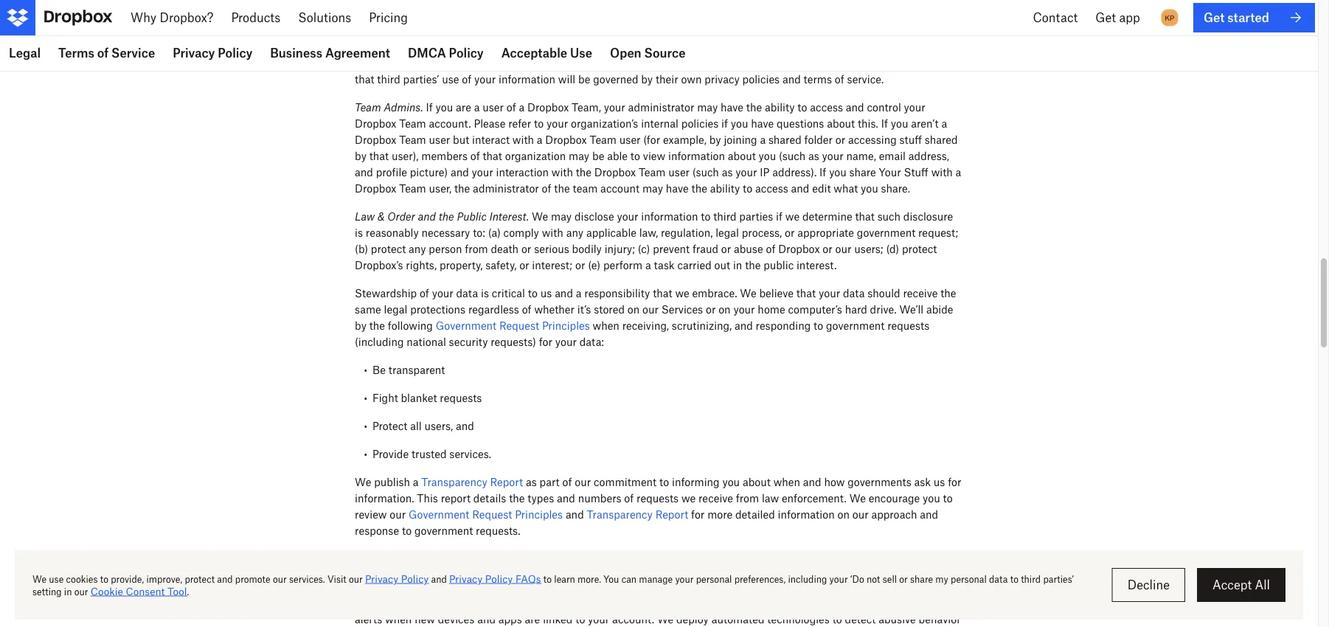 Task type: vqa. For each thing, say whether or not it's contained in the screenshot.


Task type: describe. For each thing, give the bounding box(es) containing it.
1 vertical spatial parties
[[554, 56, 588, 69]]

with down organization in the left of the page
[[552, 166, 573, 178]]

keeping
[[545, 580, 583, 593]]

to left things
[[613, 596, 623, 609]]

a inside we may disclose your information to third parties if we determine that such disclosure is reasonably necessary to: (a) comply with any applicable law, regulation, legal process, or appropriate government request; (b) protect any person from death or serious bodily injury; (c) prevent fraud or abuse of dropbox or our users; (d) protect dropbox's rights, property, safety, or interest; or (e) perform a task carried out in the public interest.
[[645, 259, 651, 271]]

continue
[[873, 580, 915, 593]]

to inside for more detailed information on our approach and response to government requests.
[[402, 524, 412, 537]]

may down view
[[642, 182, 663, 194]]

are inside we have a team dedicated to keeping your information secure and testing for vulnerabilities. we continue to work on features to keep your information safe in addition to things like two-factor authentication, encryption of files at rest, and alerts when new devices and apps are linked to your account. we deploy automated technologies to detect abusive behavi
[[525, 613, 540, 625]]

in inside we have a team dedicated to keeping your information secure and testing for vulnerabilities. we continue to work on features to keep your information safe in addition to things like two-factor authentication, encryption of files at rest, and alerts when new devices and apps are linked to your account. we deploy automated technologies to detect abusive behavi
[[558, 596, 567, 609]]

law
[[355, 210, 375, 222]]

1 horizontal spatial report
[[656, 508, 688, 520]]

1 vertical spatial transparency
[[587, 508, 653, 520]]

1 vertical spatial government request principles link
[[409, 508, 563, 520]]

government for government request principles and transparency report
[[409, 508, 470, 520]]

on inside for more detailed information on our approach and response to government requests.
[[838, 508, 850, 520]]

apis
[[355, 40, 377, 53]]

information inside for more detailed information on our approach and response to government requests.
[[778, 508, 835, 520]]

to up new
[[413, 596, 422, 609]]

government inside we may disclose your information to third parties if we determine that such disclosure is reasonably necessary to: (a) comply with any applicable law, regulation, legal process, or appropriate government request; (b) protect any person from death or serious bodily injury; (c) prevent fraud or abuse of dropbox or our users; (d) protect dropbox's rights, property, safety, or interest; or (e) perform a task carried out in the public interest.
[[857, 226, 916, 239]]

requests.
[[476, 524, 520, 537]]

be
[[373, 363, 386, 376]]

0 horizontal spatial (such
[[693, 166, 719, 178]]

our up numbers
[[575, 475, 591, 488]]

we inside as part of our commitment to informing you about when and how governments ask us for information. this report details the types and numbers of requests we receive from law enforcement. we encourage you to review our
[[682, 492, 696, 504]]

bodily
[[572, 242, 602, 255]]

of inside we have a team dedicated to keeping your information secure and testing for vulnerabilities. we continue to work on features to keep your information safe in addition to things like two-factor authentication, encryption of files at rest, and alerts when new devices and apps are linked to your account. we deploy automated technologies to detect abusive behavi
[[863, 596, 873, 609]]

the up (including on the bottom left of page
[[369, 319, 385, 332]]

it's
[[577, 303, 591, 315]]

information inside if you are a user of a dropbox team, your administrator may have the ability to access and control your dropbox team account. please refer to your organization's internal policies if you have questions about this. if you aren't a dropbox team user but interact with a dropbox team user (for example, by joining a shared folder or accessing stuff shared by that user), members of that organization may be able to view information about you (such as your name, email address, and profile picture) and your interaction with the dropbox team user (such as your ip address). if you share your stuff with a dropbox team user, the administrator of the team account may have the ability to access and edit what you share.
[[668, 149, 725, 162]]

your up devices
[[451, 596, 473, 609]]

apps
[[499, 613, 522, 625]]

prevent
[[653, 242, 690, 255]]

remember
[[907, 56, 958, 69]]

your right use
[[474, 73, 496, 85]]

dropbox down team admins.
[[355, 117, 396, 129]]

and inside for more detailed information on our approach and response to government requests.
[[920, 508, 938, 520]]

national
[[407, 335, 446, 348]]

a right stuff
[[956, 166, 961, 178]]

policies inside if you are a user of a dropbox team, your administrator may have the ability to access and control your dropbox team account. please refer to your organization's internal policies if you have questions about this. if you aren't a dropbox team user but interact with a dropbox team user (for example, by joining a shared folder or accessing stuff shared by that user), members of that organization may be able to view information about you (such as your name, email address, and profile picture) and your interaction with the dropbox team user (such as your ip address). if you share your stuff with a dropbox team user, the administrator of the team account may have the ability to access and edit what you share.
[[681, 117, 719, 129]]

terms of service link
[[49, 35, 164, 71]]

to inside the stewardship of your data is critical to us and a responsibility that we embrace. we believe that your data should receive the same legal protections regardless of whether it's stored on our services or on your home computer's hard drive. we'll abide by the following
[[528, 287, 538, 299]]

may down privacy
[[697, 101, 718, 113]]

1 vertical spatial access
[[755, 182, 788, 194]]

your left the ip
[[736, 166, 757, 178]]

and down promote
[[783, 73, 801, 85]]

receive inside the stewardship of your data is critical to us and a responsibility that we embrace. we believe that your data should receive the same legal protections regardless of whether it's stored on our services or on your home computer's hard drive. we'll abide by the following
[[903, 287, 938, 299]]

by inside . by doing so, you're enabling dropbox and those third parties to exchange information about you and data in your account so that dropbox and those third parties can provide, improve, protect, and promote their services. please remember that third parties' use of your information will be governed by their own privacy policies and terms of service.
[[641, 73, 653, 85]]

may left able
[[569, 149, 590, 162]]

in inside . by doing so, you're enabling dropbox and those third parties to exchange information about you and data in your account so that dropbox and those third parties can provide, improve, protect, and promote their services. please remember that third parties' use of your information will be governed by their own privacy policies and terms of service.
[[898, 40, 907, 53]]

to left 'informing'
[[660, 475, 669, 488]]

if inside we may disclose your information to third parties if we determine that such disclosure is reasonably necessary to: (a) comply with any applicable law, regulation, legal process, or appropriate government request; (b) protect any person from death or serious bodily injury; (c) prevent fraud or abuse of dropbox or our users; (d) protect dropbox's rights, property, safety, or interest; or (e) perform a task carried out in the public interest.
[[776, 210, 783, 222]]

of up protections
[[420, 287, 429, 299]]

we up the features on the left
[[400, 580, 416, 593]]

of right part
[[562, 475, 572, 488]]

0 horizontal spatial ability
[[710, 182, 740, 194]]

2 protect from the left
[[902, 242, 937, 255]]

team left admins.
[[355, 101, 381, 113]]

you up 'what'
[[829, 166, 847, 178]]

interact
[[472, 133, 510, 146]]

get started link
[[1193, 3, 1315, 32]]

the inside we may disclose your information to third parties if we determine that such disclosure is reasonably necessary to: (a) comply with any applicable law, regulation, legal process, or appropriate government request; (b) protect any person from death or serious bodily injury; (c) prevent fraud or abuse of dropbox or our users; (d) protect dropbox's rights, property, safety, or interest; or (e) perform a task carried out in the public interest.
[[745, 259, 761, 271]]

on inside we have a team dedicated to keeping your information secure and testing for vulnerabilities. we continue to work on features to keep your information safe in addition to things like two-factor authentication, encryption of files at rest, and alerts when new devices and apps are linked to your account. we deploy automated technologies to detect abusive behavi
[[355, 596, 367, 609]]

appropriate
[[798, 226, 854, 239]]

0 horizontal spatial data
[[456, 287, 478, 299]]

with inside we may disclose your information to third parties if we determine that such disclosure is reasonably necessary to: (a) comply with any applicable law, regulation, legal process, or appropriate government request; (b) protect any person from death or serious bodily injury; (c) prevent fraud or abuse of dropbox or our users; (d) protect dropbox's rights, property, safety, or interest; or (e) perform a task carried out in the public interest.
[[542, 226, 563, 239]]

perform
[[603, 259, 643, 271]]

abusive
[[879, 613, 916, 625]]

stuff
[[900, 133, 922, 146]]

other applications. you can choose to connect your dropbox account with third-party services––for example, via
[[355, 24, 903, 37]]

things
[[625, 596, 656, 609]]

and up the this. at the right
[[846, 101, 864, 113]]

death
[[491, 242, 519, 255]]

1 vertical spatial those
[[498, 56, 525, 69]]

about inside . by doing so, you're enabling dropbox and those third parties to exchange information about you and data in your account so that dropbox and those third parties can provide, improve, protect, and promote their services. please remember that third parties' use of your information will be governed by their own privacy policies and terms of service.
[[801, 40, 829, 53]]

to inside when receiving, scrutinizing, and responding to government requests (including national security requests) for your data:
[[814, 319, 823, 332]]

privacy
[[173, 46, 215, 60]]

own
[[681, 73, 702, 85]]

0 vertical spatial if
[[426, 101, 433, 113]]

joining
[[724, 133, 757, 146]]

fight blanket requests
[[373, 391, 482, 404]]

information down dedicated
[[475, 596, 532, 609]]

services––for
[[773, 24, 837, 37]]

your up protections
[[432, 287, 454, 299]]

0 vertical spatial government request principles link
[[436, 319, 590, 332]]

by inside the stewardship of your data is critical to us and a responsibility that we embrace. we believe that your data should receive the same legal protections regardless of whether it's stored on our services or on your home computer's hard drive. we'll abide by the following
[[355, 319, 367, 332]]

alerts
[[355, 613, 382, 625]]

the up joining
[[746, 101, 762, 113]]

to inside we may disclose your information to third parties if we determine that such disclosure is reasonably necessary to: (a) comply with any applicable law, regulation, legal process, or appropriate government request; (b) protect any person from death or serious bodily injury; (c) prevent fraud or abuse of dropbox or our users; (d) protect dropbox's rights, property, safety, or interest; or (e) perform a task carried out in the public interest.
[[701, 210, 711, 222]]

devices
[[438, 613, 475, 625]]

0 vertical spatial parties
[[643, 40, 677, 53]]

your up the addition
[[586, 580, 608, 593]]

edit
[[812, 182, 831, 194]]

with down the refer at the left of page
[[513, 133, 534, 146]]

of down commitment in the left of the page
[[624, 492, 634, 504]]

have inside we have a team dedicated to keeping your information secure and testing for vulnerabilities. we continue to work on features to keep your information safe in addition to things like two-factor authentication, encryption of files at rest, and alerts when new devices and apps are linked to your account. we deploy automated technologies to detect abusive behavi
[[419, 580, 442, 593]]

dropbox down connect
[[522, 40, 563, 53]]

of right use
[[462, 73, 472, 85]]

how
[[824, 475, 845, 488]]

or right process,
[[785, 226, 795, 239]]

you
[[449, 24, 467, 37]]

on up receiving,
[[628, 303, 640, 315]]

open source link
[[601, 35, 695, 71]]

terms of service
[[58, 46, 155, 60]]

new
[[415, 613, 435, 625]]

and up factor
[[705, 580, 724, 593]]

or inside the stewardship of your data is critical to us and a responsibility that we embrace. we believe that your data should receive the same legal protections regardless of whether it's stored on our services or on your home computer's hard drive. we'll abide by the following
[[706, 303, 716, 315]]

out
[[715, 259, 730, 271]]

like
[[659, 596, 676, 609]]

data:
[[580, 335, 604, 348]]

interest.
[[490, 210, 529, 222]]

2 horizontal spatial as
[[808, 149, 819, 162]]

questions
[[777, 117, 824, 129]]

request for government request principles and transparency report
[[472, 508, 512, 520]]

of down interact
[[470, 149, 480, 162]]

your down interact
[[472, 166, 493, 178]]

by left joining
[[709, 133, 721, 146]]

0 vertical spatial administrator
[[628, 101, 694, 113]]

or down appropriate
[[823, 242, 833, 255]]

vulnerabilities.
[[780, 580, 851, 593]]

request for government request principles
[[499, 319, 539, 332]]

to up acceptable
[[528, 24, 538, 37]]

policies inside . by doing so, you're enabling dropbox and those third parties to exchange information about you and data in your account so that dropbox and those third parties can provide, improve, protect, and promote their services. please remember that third parties' use of your information will be governed by their own privacy policies and terms of service.
[[743, 73, 780, 85]]

account. inside we have a team dedicated to keeping your information secure and testing for vulnerabilities. we continue to work on features to keep your information safe in addition to things like two-factor authentication, encryption of files at rest, and alerts when new devices and apps are linked to your account. we deploy automated technologies to detect abusive behavi
[[612, 613, 654, 625]]

government inside for more detailed information on our approach and response to government requests.
[[415, 524, 473, 537]]

account inside . by doing so, you're enabling dropbox and those third parties to exchange information about you and data in your account so that dropbox and those third parties can provide, improve, protect, and promote their services. please remember that third parties' use of your information will be governed by their own privacy policies and terms of service.
[[355, 56, 394, 69]]

parties'
[[403, 73, 439, 85]]

informing
[[672, 475, 720, 488]]

parties inside we may disclose your information to third parties if we determine that such disclosure is reasonably necessary to: (a) comply with any applicable law, regulation, legal process, or appropriate government request; (b) protect any person from death or serious bodily injury; (c) prevent fraud or abuse of dropbox or our users; (d) protect dropbox's rights, property, safety, or interest; or (e) perform a task carried out in the public interest.
[[739, 210, 773, 222]]

with down address,
[[931, 166, 953, 178]]

we inside as part of our commitment to informing you about when and how governments ask us for information. this report details the types and numbers of requests we receive from law enforcement. we encourage you to review our
[[850, 492, 866, 504]]

team down view
[[639, 166, 666, 178]]

that up profile
[[369, 149, 389, 162]]

drive.
[[870, 303, 897, 315]]

source
[[644, 46, 686, 60]]

1 horizontal spatial ability
[[765, 101, 795, 113]]

the up regulation,
[[692, 182, 707, 194]]

agreement
[[325, 46, 390, 60]]

to down the addition
[[576, 613, 585, 625]]

receive inside as part of our commitment to informing you about when and how governments ask us for information. this report details the types and numbers of requests we receive from law enforcement. we encourage you to review our
[[699, 492, 733, 504]]

your up use
[[582, 24, 604, 37]]

a up this
[[413, 475, 419, 488]]

promote
[[759, 56, 800, 69]]

and down address).
[[791, 182, 810, 194]]

you down share
[[861, 182, 878, 194]]

dropbox apis
[[355, 24, 944, 53]]

to right encourage
[[943, 492, 953, 504]]

with up exchange
[[693, 24, 714, 37]]

third down connect
[[528, 56, 551, 69]]

critical
[[492, 287, 525, 299]]

of right terms
[[97, 46, 109, 60]]

to up safe
[[532, 580, 542, 593]]

and down connect
[[566, 40, 584, 53]]

internal
[[641, 117, 679, 129]]

example, inside if you are a user of a dropbox team, your administrator may have the ability to access and control your dropbox team account. please refer to your organization's internal policies if you have questions about this. if you aren't a dropbox team user but interact with a dropbox team user (for example, by joining a shared folder or accessing stuff shared by that user), members of that organization may be able to view information about you (such as your name, email address, and profile picture) and your interaction with the dropbox team user (such as your ip address). if you share your stuff with a dropbox team user, the administrator of the team account may have the ability to access and edit what you share.
[[663, 133, 707, 146]]

0 vertical spatial report
[[490, 475, 523, 488]]

and inside when receiving, scrutinizing, and responding to government requests (including national security requests) for your data:
[[735, 319, 753, 332]]

information down acceptable
[[499, 73, 556, 85]]

that down agreement on the left of page
[[355, 73, 374, 85]]

government for government request principles
[[436, 319, 497, 332]]

solutions
[[298, 10, 351, 25]]

user up able
[[619, 133, 641, 146]]

same
[[355, 303, 381, 315]]

to down encryption
[[833, 613, 842, 625]]

you up more
[[723, 475, 740, 488]]

requests inside when receiving, scrutinizing, and responding to government requests (including national security requests) for your data:
[[888, 319, 930, 332]]

publish
[[374, 475, 410, 488]]

we up information.
[[355, 475, 371, 488]]

what
[[834, 182, 858, 194]]

1 vertical spatial as
[[722, 166, 733, 178]]

a right the aren't
[[942, 117, 947, 129]]

encryption
[[809, 596, 860, 609]]

0 vertical spatial (such
[[779, 149, 806, 162]]

privacy policy link
[[164, 35, 261, 71]]

business
[[270, 46, 322, 60]]

requests)
[[491, 335, 536, 348]]

as inside as part of our commitment to informing you about when and how governments ask us for information. this report details the types and numbers of requests we receive from law enforcement. we encourage you to review our
[[526, 475, 537, 488]]

legal inside we may disclose your information to third parties if we determine that such disclosure is reasonably necessary to: (a) comply with any applicable law, regulation, legal process, or appropriate government request; (b) protect any person from death or serious bodily injury; (c) prevent fraud or abuse of dropbox or our users; (d) protect dropbox's rights, property, safety, or interest; or (e) perform a task carried out in the public interest.
[[716, 226, 739, 239]]

to up rest,
[[918, 580, 928, 593]]

have up joining
[[751, 117, 774, 129]]

a inside we have a team dedicated to keeping your information secure and testing for vulnerabilities. we continue to work on features to keep your information safe in addition to things like two-factor authentication, encryption of files at rest, and alerts when new devices and apps are linked to your account. we deploy automated technologies to detect abusive behavi
[[445, 580, 450, 593]]

transparent
[[389, 363, 445, 376]]

information up promote
[[741, 40, 798, 53]]

fight
[[373, 391, 398, 404]]

we inside the stewardship of your data is critical to us and a responsibility that we embrace. we believe that your data should receive the same legal protections regardless of whether it's stored on our services or on your home computer's hard drive. we'll abide by the following
[[675, 287, 689, 299]]

our inside for more detailed information on our approach and response to government requests.
[[853, 508, 869, 520]]

team down picture)
[[399, 182, 426, 194]]

policy for dmca policy
[[449, 46, 484, 60]]

and down the enabling
[[477, 56, 496, 69]]

about inside as part of our commitment to informing you about when and how governments ask us for information. this report details the types and numbers of requests we receive from law enforcement. we encourage you to review our
[[743, 475, 771, 488]]

your inside we may disclose your information to third parties if we determine that such disclosure is reasonably necessary to: (a) comply with any applicable law, regulation, legal process, or appropriate government request; (b) protect any person from death or serious bodily injury; (c) prevent fraud or abuse of dropbox or our users; (d) protect dropbox's rights, property, safety, or interest; or (e) perform a task carried out in the public interest.
[[617, 210, 639, 222]]

when inside as part of our commitment to informing you about when and how governments ask us for information. this report details the types and numbers of requests we receive from law enforcement. we encourage you to review our
[[774, 475, 800, 488]]

your right the refer at the left of page
[[547, 117, 568, 129]]

disclosure
[[904, 210, 953, 222]]

process,
[[742, 226, 782, 239]]

that down interact
[[483, 149, 502, 162]]

your left home
[[734, 303, 755, 315]]

of up government request principles
[[522, 303, 532, 315]]

service
[[111, 46, 155, 60]]

we up encryption
[[853, 580, 870, 593]]

privacy policy
[[173, 46, 252, 60]]

your down folder
[[822, 149, 844, 162]]

business agreement link
[[261, 35, 399, 71]]

why dropbox?
[[131, 10, 213, 25]]

a right joining
[[760, 133, 766, 146]]

a up organization in the left of the page
[[537, 133, 543, 146]]

1 vertical spatial if
[[881, 117, 888, 129]]

pricing
[[369, 10, 408, 25]]

contact
[[1033, 10, 1078, 25]]

kp
[[1165, 13, 1175, 22]]

the down organization in the left of the page
[[554, 182, 570, 194]]

commitment
[[594, 475, 657, 488]]

and down part
[[557, 492, 575, 504]]

such
[[878, 210, 901, 222]]

team down the organization's
[[590, 133, 617, 146]]

and inside the stewardship of your data is critical to us and a responsibility that we embrace. we believe that your data should receive the same legal protections regardless of whether it's stored on our services or on your home computer's hard drive. we'll abide by the following
[[555, 287, 573, 299]]

by
[[383, 40, 396, 53]]

from inside as part of our commitment to informing you about when and how governments ask us for information. this report details the types and numbers of requests we receive from law enforcement. we encourage you to review our
[[736, 492, 759, 504]]

0 horizontal spatial administrator
[[473, 182, 539, 194]]

team down admins.
[[399, 117, 426, 129]]

refer
[[508, 117, 531, 129]]

have up regulation,
[[666, 182, 689, 194]]

features
[[370, 596, 410, 609]]

and up privacy
[[738, 56, 756, 69]]

(d)
[[886, 242, 899, 255]]

that up services
[[653, 287, 672, 299]]

1 vertical spatial any
[[409, 242, 426, 255]]

task
[[654, 259, 675, 271]]

us inside the stewardship of your data is critical to us and a responsibility that we embrace. we believe that your data should receive the same legal protections regardless of whether it's stored on our services or on your home computer's hard drive. we'll abide by the following
[[541, 287, 552, 299]]

by left user),
[[355, 149, 367, 162]]

responsibility
[[584, 287, 650, 299]]

view
[[643, 149, 666, 162]]

members
[[421, 149, 468, 162]]

0 horizontal spatial requests
[[440, 391, 482, 404]]

you down ask at the bottom right of page
[[923, 492, 940, 504]]

interest.
[[797, 259, 837, 271]]

started
[[1228, 10, 1270, 25]]

for inside for more detailed information on our approach and response to government requests.
[[691, 508, 705, 520]]

dropbox up user),
[[355, 133, 396, 146]]

legal
[[9, 46, 41, 60]]

government inside when receiving, scrutinizing, and responding to government requests (including national security requests) for your data:
[[826, 319, 885, 332]]

1 horizontal spatial their
[[803, 56, 825, 69]]



Task type: locate. For each thing, give the bounding box(es) containing it.
1 horizontal spatial protect
[[902, 242, 937, 255]]

our down appropriate
[[835, 242, 852, 255]]

your up computer's
[[819, 287, 840, 299]]

the up abide at right
[[941, 287, 956, 299]]

principles for government request principles
[[542, 319, 590, 332]]

1 horizontal spatial services.
[[828, 56, 870, 69]]

0 vertical spatial if
[[722, 117, 728, 129]]

that up computer's
[[797, 287, 816, 299]]

data down property,
[[456, 287, 478, 299]]

those down the enabling
[[498, 56, 525, 69]]

0 vertical spatial when
[[593, 319, 620, 332]]

dmca policy link
[[399, 35, 493, 71]]

security.
[[355, 580, 397, 593]]

example,
[[840, 24, 883, 37], [663, 133, 707, 146]]

when inside when receiving, scrutinizing, and responding to government requests (including national security requests) for your data:
[[593, 319, 620, 332]]

1 vertical spatial principles
[[515, 508, 563, 520]]

governed
[[593, 73, 638, 85]]

share
[[850, 166, 876, 178]]

we
[[532, 210, 548, 222], [740, 287, 757, 299], [355, 475, 371, 488], [850, 492, 866, 504], [400, 580, 416, 593], [853, 580, 870, 593], [657, 613, 674, 625]]

principles
[[542, 319, 590, 332], [515, 508, 563, 520]]

team inside if you are a user of a dropbox team, your administrator may have the ability to access and control your dropbox team account. please refer to your organization's internal policies if you have questions about this. if you aren't a dropbox team user but interact with a dropbox team user (for example, by joining a shared folder or accessing stuff shared by that user), members of that organization may be able to view information about you (such as your name, email address, and profile picture) and your interaction with the dropbox team user (such as your ip address). if you share your stuff with a dropbox team user, the administrator of the team account may have the ability to access and edit what you share.
[[573, 182, 598, 194]]

government request principles
[[436, 319, 590, 332]]

we'll
[[900, 303, 924, 315]]

data up "hard"
[[843, 287, 865, 299]]

parties
[[643, 40, 677, 53], [554, 56, 588, 69], [739, 210, 773, 222]]

0 horizontal spatial parties
[[554, 56, 588, 69]]

your inside when receiving, scrutinizing, and responding to government requests (including national security requests) for your data:
[[555, 335, 577, 348]]

1 shared from the left
[[769, 133, 802, 146]]

0 horizontal spatial from
[[465, 242, 488, 255]]

all
[[410, 419, 422, 432]]

and left "apps"
[[477, 613, 496, 625]]

2 policy from the left
[[449, 46, 484, 60]]

0 horizontal spatial is
[[355, 226, 363, 239]]

ability down joining
[[710, 182, 740, 194]]

and up enforcement.
[[803, 475, 821, 488]]

linked
[[543, 613, 573, 625]]

account down able
[[601, 182, 640, 194]]

dropbox down able
[[594, 166, 636, 178]]

0 vertical spatial their
[[803, 56, 825, 69]]

us right ask at the bottom right of page
[[934, 475, 945, 488]]

team admins.
[[355, 101, 423, 113]]

a inside the stewardship of your data is critical to us and a responsibility that we embrace. we believe that your data should receive the same legal protections regardless of whether it's stored on our services or on your home computer's hard drive. we'll abide by the following
[[576, 287, 582, 299]]

requests inside as part of our commitment to informing you about when and how governments ask us for information. this report details the types and numbers of requests we receive from law enforcement. we encourage you to review our
[[637, 492, 679, 504]]

account. inside if you are a user of a dropbox team, your administrator may have the ability to access and control your dropbox team account. please refer to your organization's internal policies if you have questions about this. if you aren't a dropbox team user but interact with a dropbox team user (for example, by joining a shared folder or accessing stuff shared by that user), members of that organization may be able to view information about you (such as your name, email address, and profile picture) and your interaction with the dropbox team user (such as your ip address). if you share your stuff with a dropbox team user, the administrator of the team account may have the ability to access and edit what you share.
[[429, 117, 471, 129]]

we inside the stewardship of your data is critical to us and a responsibility that we embrace. we believe that your data should receive the same legal protections regardless of whether it's stored on our services or on your home computer's hard drive. we'll abide by the following
[[740, 287, 757, 299]]

government request principles link
[[436, 319, 590, 332], [409, 508, 563, 520]]

&
[[378, 210, 385, 222]]

0 horizontal spatial get
[[1096, 10, 1116, 25]]

0 vertical spatial those
[[587, 40, 614, 53]]

or
[[836, 133, 846, 146], [785, 226, 795, 239], [521, 242, 531, 255], [721, 242, 731, 255], [823, 242, 833, 255], [519, 259, 529, 271], [575, 259, 585, 271], [706, 303, 716, 315]]

about left the this. at the right
[[827, 117, 855, 129]]

receive up more
[[699, 492, 733, 504]]

profile
[[376, 166, 407, 178]]

1 vertical spatial can
[[591, 56, 608, 69]]

0 horizontal spatial as
[[526, 475, 537, 488]]

safety,
[[486, 259, 517, 271]]

data inside . by doing so, you're enabling dropbox and those third parties to exchange information about you and data in your account so that dropbox and those third parties can provide, improve, protect, and promote their services. please remember that third parties' use of your information will be governed by their own privacy policies and terms of service.
[[873, 40, 895, 53]]

if
[[426, 101, 433, 113], [881, 117, 888, 129], [820, 166, 826, 178]]

user,
[[429, 182, 452, 194]]

1 vertical spatial government
[[409, 508, 470, 520]]

2 horizontal spatial data
[[873, 40, 895, 53]]

0 vertical spatial example,
[[840, 24, 883, 37]]

your down the addition
[[588, 613, 610, 625]]

0 horizontal spatial be
[[578, 73, 590, 85]]

we inside we may disclose your information to third parties if we determine that such disclosure is reasonably necessary to: (a) comply with any applicable law, regulation, legal process, or appropriate government request; (b) protect any person from death or serious bodily injury; (c) prevent fraud or abuse of dropbox or our users; (d) protect dropbox's rights, property, safety, or interest; or (e) perform a task carried out in the public interest.
[[532, 210, 548, 222]]

request;
[[918, 226, 959, 239]]

team up disclose
[[573, 182, 598, 194]]

1 vertical spatial transparency report link
[[587, 508, 688, 520]]

is inside we may disclose your information to third parties if we determine that such disclosure is reasonably necessary to: (a) comply with any applicable law, regulation, legal process, or appropriate government request; (b) protect any person from death or serious bodily injury; (c) prevent fraud or abuse of dropbox or our users; (d) protect dropbox's rights, property, safety, or interest; or (e) perform a task carried out in the public interest.
[[355, 226, 363, 239]]

be inside . by doing so, you're enabling dropbox and those third parties to exchange information about you and data in your account so that dropbox and those third parties can provide, improve, protect, and promote their services. please remember that third parties' use of your information will be governed by their own privacy policies and terms of service.
[[578, 73, 590, 85]]

1 horizontal spatial any
[[566, 226, 584, 239]]

acceptable use
[[501, 46, 592, 60]]

1 vertical spatial their
[[656, 73, 678, 85]]

requests up users,
[[440, 391, 482, 404]]

picture)
[[410, 166, 448, 178]]

be
[[578, 73, 590, 85], [592, 149, 604, 162]]

1 horizontal spatial data
[[843, 287, 865, 299]]

stewardship of your data is critical to us and a responsibility that we embrace. we believe that your data should receive the same legal protections regardless of whether it's stored on our services or on your home computer's hard drive. we'll abide by the following
[[355, 287, 956, 332]]

those
[[587, 40, 614, 53], [498, 56, 525, 69]]

0 horizontal spatial policy
[[218, 46, 252, 60]]

any
[[566, 226, 584, 239], [409, 242, 426, 255]]

you
[[832, 40, 849, 53], [436, 101, 453, 113], [731, 117, 748, 129], [891, 117, 908, 129], [759, 149, 776, 162], [829, 166, 847, 178], [861, 182, 878, 194], [723, 475, 740, 488], [923, 492, 940, 504]]

(such
[[779, 149, 806, 162], [693, 166, 719, 178]]

our
[[835, 242, 852, 255], [643, 303, 659, 315], [575, 475, 591, 488], [390, 508, 406, 520], [853, 508, 869, 520]]

get for get app
[[1096, 10, 1116, 25]]

information inside we may disclose your information to third parties if we determine that such disclosure is reasonably necessary to: (a) comply with any applicable law, regulation, legal process, or appropriate government request; (b) protect any person from death or serious bodily injury; (c) prevent fraud or abuse of dropbox or our users; (d) protect dropbox's rights, property, safety, or interest; or (e) perform a task carried out in the public interest.
[[641, 210, 698, 222]]

dropbox inside we may disclose your information to third parties if we determine that such disclosure is reasonably necessary to: (a) comply with any applicable law, regulation, legal process, or appropriate government request; (b) protect any person from death or serious bodily injury; (c) prevent fraud or abuse of dropbox or our users; (d) protect dropbox's rights, property, safety, or interest; or (e) perform a task carried out in the public interest.
[[778, 242, 820, 255]]

doing
[[398, 40, 426, 53]]

their
[[803, 56, 825, 69], [656, 73, 678, 85]]

the up disclose
[[576, 166, 592, 178]]

security
[[449, 335, 488, 348]]

in inside we may disclose your information to third parties if we determine that such disclosure is reasonably necessary to: (a) comply with any applicable law, regulation, legal process, or appropriate government request; (b) protect any person from death or serious bodily injury; (c) prevent fraud or abuse of dropbox or our users; (d) protect dropbox's rights, property, safety, or interest; or (e) perform a task carried out in the public interest.
[[733, 259, 742, 271]]

0 vertical spatial receive
[[903, 287, 938, 299]]

0 vertical spatial government
[[436, 319, 497, 332]]

be left able
[[592, 149, 604, 162]]

for inside as part of our commitment to informing you about when and how governments ask us for information. this report details the types and numbers of requests we receive from law enforcement. we encourage you to review our
[[948, 475, 962, 488]]

following
[[388, 319, 433, 332]]

third inside we may disclose your information to third parties if we determine that such disclosure is reasonably necessary to: (a) comply with any applicable law, regulation, legal process, or appropriate government request; (b) protect any person from death or serious bodily injury; (c) prevent fraud or abuse of dropbox or our users; (d) protect dropbox's rights, property, safety, or interest; or (e) perform a task carried out in the public interest.
[[713, 210, 737, 222]]

0 horizontal spatial access
[[755, 182, 788, 194]]

0 horizontal spatial when
[[385, 613, 412, 625]]

you inside . by doing so, you're enabling dropbox and those third parties to exchange information about you and data in your account so that dropbox and those third parties can provide, improve, protect, and promote their services. please remember that third parties' use of your information will be governed by their own privacy policies and terms of service.
[[832, 40, 849, 53]]

transparency report link up report
[[421, 475, 523, 488]]

1 policy from the left
[[218, 46, 252, 60]]

dropbox inside dropbox apis
[[903, 24, 944, 37]]

can inside . by doing so, you're enabling dropbox and those third parties to exchange information about you and data in your account so that dropbox and those third parties can provide, improve, protect, and promote their services. please remember that third parties' use of your information will be governed by their own privacy policies and terms of service.
[[591, 56, 608, 69]]

0 horizontal spatial team
[[453, 580, 478, 593]]

please up interact
[[474, 117, 506, 129]]

1 horizontal spatial access
[[810, 101, 843, 113]]

types
[[528, 492, 554, 504]]

about down services––for
[[801, 40, 829, 53]]

1 horizontal spatial transparency report link
[[587, 508, 688, 520]]

principles for government request principles and transparency report
[[515, 508, 563, 520]]

0 vertical spatial transparency
[[421, 475, 487, 488]]

(a)
[[488, 226, 501, 239]]

you down use
[[436, 101, 453, 113]]

data down via
[[873, 40, 895, 53]]

we inside we may disclose your information to third parties if we determine that such disclosure is reasonably necessary to: (a) comply with any applicable law, regulation, legal process, or appropriate government request; (b) protect any person from death or serious bodily injury; (c) prevent fraud or abuse of dropbox or our users; (d) protect dropbox's rights, property, safety, or interest; or (e) perform a task carried out in the public interest.
[[786, 210, 800, 222]]

that left the such
[[855, 210, 875, 222]]

shared down questions
[[769, 133, 802, 146]]

more
[[708, 508, 733, 520]]

in right out
[[733, 259, 742, 271]]

if inside if you are a user of a dropbox team, your administrator may have the ability to access and control your dropbox team account. please refer to your organization's internal policies if you have questions about this. if you aren't a dropbox team user but interact with a dropbox team user (for example, by joining a shared folder or accessing stuff shared by that user), members of that organization may be able to view information about you (such as your name, email address, and profile picture) and your interaction with the dropbox team user (such as your ip address). if you share your stuff with a dropbox team user, the administrator of the team account may have the ability to access and edit what you share.
[[722, 117, 728, 129]]

their up terms on the right of the page
[[803, 56, 825, 69]]

connect
[[540, 24, 579, 37]]

2 horizontal spatial account
[[651, 24, 690, 37]]

1 horizontal spatial transparency
[[587, 508, 653, 520]]

enforcement.
[[782, 492, 847, 504]]

us up whether
[[541, 287, 552, 299]]

2 vertical spatial account
[[601, 182, 640, 194]]

account inside if you are a user of a dropbox team, your administrator may have the ability to access and control your dropbox team account. please refer to your organization's internal policies if you have questions about this. if you aren't a dropbox team user but interact with a dropbox team user (for example, by joining a shared folder or accessing stuff shared by that user), members of that organization may be able to view information about you (such as your name, email address, and profile picture) and your interaction with the dropbox team user (such as your ip address). if you share your stuff with a dropbox team user, the administrator of the team account may have the ability to access and edit what you share.
[[601, 182, 640, 194]]

those down other applications. you can choose to connect your dropbox account with third-party services––for example, via
[[587, 40, 614, 53]]

policy for privacy policy
[[218, 46, 252, 60]]

0 vertical spatial access
[[810, 101, 843, 113]]

government down report
[[415, 524, 473, 537]]

and left responding
[[735, 319, 753, 332]]

1 horizontal spatial team
[[573, 182, 598, 194]]

0 horizontal spatial if
[[426, 101, 433, 113]]

0 vertical spatial any
[[566, 226, 584, 239]]

may left disclose
[[551, 210, 572, 222]]

provide,
[[611, 56, 650, 69]]

or up out
[[721, 242, 731, 255]]

person
[[429, 242, 462, 255]]

acceptable use link
[[493, 35, 601, 71]]

1 vertical spatial please
[[474, 117, 506, 129]]

0 vertical spatial in
[[898, 40, 907, 53]]

in
[[898, 40, 907, 53], [733, 259, 742, 271], [558, 596, 567, 609]]

information up regulation,
[[641, 210, 698, 222]]

have down privacy
[[721, 101, 744, 113]]

on up alerts
[[355, 596, 367, 609]]

and down members
[[451, 166, 469, 178]]

2 vertical spatial government
[[415, 524, 473, 537]]

2 horizontal spatial when
[[774, 475, 800, 488]]

we publish a transparency report
[[355, 475, 523, 488]]

0 vertical spatial account
[[651, 24, 690, 37]]

are inside if you are a user of a dropbox team, your administrator may have the ability to access and control your dropbox team account. please refer to your organization's internal policies if you have questions about this. if you aren't a dropbox team user but interact with a dropbox team user (for example, by joining a shared folder or accessing stuff shared by that user), members of that organization may be able to view information about you (such as your name, email address, and profile picture) and your interaction with the dropbox team user (such as your ip address). if you share your stuff with a dropbox team user, the administrator of the team account may have the ability to access and edit what you share.
[[456, 101, 471, 113]]

2 horizontal spatial requests
[[888, 319, 930, 332]]

injury;
[[605, 242, 635, 255]]

to right critical
[[528, 287, 538, 299]]

from inside we may disclose your information to third parties if we determine that such disclosure is reasonably necessary to: (a) comply with any applicable law, regulation, legal process, or appropriate government request; (b) protect any person from death or serious bodily injury; (c) prevent fraud or abuse of dropbox or our users; (d) protect dropbox's rights, property, safety, or interest; or (e) perform a task carried out in the public interest.
[[465, 242, 488, 255]]

of inside we may disclose your information to third parties if we determine that such disclosure is reasonably necessary to: (a) comply with any applicable law, regulation, legal process, or appropriate government request; (b) protect any person from death or serious bodily injury; (c) prevent fraud or abuse of dropbox or our users; (d) protect dropbox's rights, property, safety, or interest; or (e) perform a task carried out in the public interest.
[[766, 242, 776, 255]]

enabling
[[477, 40, 519, 53]]

be transparent
[[373, 363, 445, 376]]

disclose
[[575, 210, 614, 222]]

1 horizontal spatial parties
[[643, 40, 677, 53]]

team inside we have a team dedicated to keeping your information secure and testing for vulnerabilities. we continue to work on features to keep your information safe in addition to things like two-factor authentication, encryption of files at rest, and alerts when new devices and apps are linked to your account. we deploy automated technologies to detect abusive behavi
[[453, 580, 478, 593]]

1 horizontal spatial can
[[591, 56, 608, 69]]

1 horizontal spatial those
[[587, 40, 614, 53]]

that up parties'
[[411, 56, 430, 69]]

(such up address).
[[779, 149, 806, 162]]

access down the ip
[[755, 182, 788, 194]]

information down enforcement.
[[778, 508, 835, 520]]

we may disclose your information to third parties if we determine that such disclosure is reasonably necessary to: (a) comply with any applicable law, regulation, legal process, or appropriate government request; (b) protect any person from death or serious bodily injury; (c) prevent fraud or abuse of dropbox or our users; (d) protect dropbox's rights, property, safety, or interest; or (e) perform a task carried out in the public interest.
[[355, 210, 959, 271]]

0 horizontal spatial report
[[490, 475, 523, 488]]

0 vertical spatial are
[[456, 101, 471, 113]]

that
[[411, 56, 430, 69], [355, 73, 374, 85], [369, 149, 389, 162], [483, 149, 502, 162], [855, 210, 875, 222], [653, 287, 672, 299], [797, 287, 816, 299]]

0 horizontal spatial can
[[470, 24, 488, 37]]

(such left the ip
[[693, 166, 719, 178]]

email
[[879, 149, 906, 162]]

our inside the stewardship of your data is critical to us and a responsibility that we embrace. we believe that your data should receive the same legal protections regardless of whether it's stored on our services or on your home computer's hard drive. we'll abide by the following
[[643, 303, 659, 315]]

1 vertical spatial is
[[481, 287, 489, 299]]

get app button
[[1087, 0, 1149, 35]]

2 vertical spatial if
[[820, 166, 826, 178]]

1 horizontal spatial from
[[736, 492, 759, 504]]

0 vertical spatial us
[[541, 287, 552, 299]]

or right safety,
[[519, 259, 529, 271]]

1 vertical spatial example,
[[663, 133, 707, 146]]

2 horizontal spatial parties
[[739, 210, 773, 222]]

1 horizontal spatial policies
[[743, 73, 780, 85]]

the inside as part of our commitment to informing you about when and how governments ask us for information. this report details the types and numbers of requests we receive from law enforcement. we encourage you to review our
[[509, 492, 525, 504]]

carried
[[678, 259, 712, 271]]

us inside as part of our commitment to informing you about when and how governments ask us for information. this report details the types and numbers of requests we receive from law enforcement. we encourage you to review our
[[934, 475, 945, 488]]

1 vertical spatial request
[[472, 508, 512, 520]]

legal inside the stewardship of your data is critical to us and a responsibility that we embrace. we believe that your data should receive the same legal protections regardless of whether it's stored on our services or on your home computer's hard drive. we'll abide by the following
[[384, 303, 407, 315]]

via
[[886, 24, 900, 37]]

services. inside . by doing so, you're enabling dropbox and those third parties to exchange information about you and data in your account so that dropbox and those third parties can provide, improve, protect, and promote their services. please remember that third parties' use of your information will be governed by their own privacy policies and terms of service.
[[828, 56, 870, 69]]

0 horizontal spatial protect
[[371, 242, 406, 255]]

1 vertical spatial services.
[[450, 447, 491, 460]]

from up detailed
[[736, 492, 759, 504]]

user up members
[[429, 133, 450, 146]]

0 horizontal spatial services.
[[450, 447, 491, 460]]

please inside if you are a user of a dropbox team, your administrator may have the ability to access and control your dropbox team account. please refer to your organization's internal policies if you have questions about this. if you aren't a dropbox team user but interact with a dropbox team user (for example, by joining a shared folder or accessing stuff shared by that user), members of that organization may be able to view information about you (such as your name, email address, and profile picture) and your interaction with the dropbox team user (such as your ip address). if you share your stuff with a dropbox team user, the administrator of the team account may have the ability to access and edit what you share.
[[474, 117, 506, 129]]

dropbox up interest.
[[778, 242, 820, 255]]

0 horizontal spatial receive
[[699, 492, 733, 504]]

name,
[[847, 149, 876, 162]]

but
[[453, 133, 469, 146]]

testing
[[726, 580, 760, 593]]

0 vertical spatial services.
[[828, 56, 870, 69]]

hard
[[845, 303, 867, 315]]

about down joining
[[728, 149, 756, 162]]

requests down the we'll
[[888, 319, 930, 332]]

1 vertical spatial receive
[[699, 492, 733, 504]]

of down interaction at the top left of the page
[[542, 182, 551, 194]]

are
[[456, 101, 471, 113], [525, 613, 540, 625]]

1 horizontal spatial requests
[[637, 492, 679, 504]]

1 horizontal spatial if
[[776, 210, 783, 222]]

authentication,
[[733, 596, 806, 609]]

1 horizontal spatial example,
[[840, 24, 883, 37]]

for inside when receiving, scrutinizing, and responding to government requests (including national security requests) for your data:
[[539, 335, 553, 348]]

any up rights,
[[409, 242, 426, 255]]

business agreement
[[270, 46, 390, 60]]

1 vertical spatial requests
[[440, 391, 482, 404]]

0 horizontal spatial legal
[[384, 303, 407, 315]]

please inside . by doing so, you're enabling dropbox and those third parties to exchange information about you and data in your account so that dropbox and those third parties can provide, improve, protect, and promote their services. please remember that third parties' use of your information will be governed by their own privacy policies and terms of service.
[[873, 56, 905, 69]]

acceptable
[[501, 46, 567, 60]]

data
[[873, 40, 895, 53], [456, 287, 478, 299], [843, 287, 865, 299]]

is inside the stewardship of your data is critical to us and a responsibility that we embrace. we believe that your data should receive the same legal protections regardless of whether it's stored on our services or on your home computer's hard drive. we'll abide by the following
[[481, 287, 489, 299]]

account down .
[[355, 56, 394, 69]]

details
[[473, 492, 506, 504]]

scrutinizing,
[[672, 319, 732, 332]]

addition
[[570, 596, 610, 609]]

1 horizontal spatial shared
[[925, 133, 958, 146]]

administrator
[[628, 101, 694, 113], [473, 182, 539, 194]]

improve,
[[653, 56, 695, 69]]

0 vertical spatial transparency report link
[[421, 475, 523, 488]]

from down to:
[[465, 242, 488, 255]]

or down embrace.
[[706, 303, 716, 315]]

of left files
[[863, 596, 873, 609]]

terms
[[58, 46, 94, 60]]

our inside we may disclose your information to third parties if we determine that such disclosure is reasonably necessary to: (a) comply with any applicable law, regulation, legal process, or appropriate government request; (b) protect any person from death or serious bodily injury; (c) prevent fraud or abuse of dropbox or our users; (d) protect dropbox's rights, property, safety, or interest; or (e) perform a task carried out in the public interest.
[[835, 242, 852, 255]]

0 vertical spatial team
[[573, 182, 598, 194]]

third down other applications. you can choose to connect your dropbox account with third-party services––for example, via
[[617, 40, 640, 53]]

(e)
[[588, 259, 601, 271]]

get left app
[[1096, 10, 1116, 25]]

transparency
[[421, 475, 487, 488], [587, 508, 653, 520]]

0 horizontal spatial any
[[409, 242, 426, 255]]

products
[[231, 10, 281, 25]]

user up interact
[[483, 101, 504, 113]]

1 horizontal spatial be
[[592, 149, 604, 162]]

able
[[607, 149, 628, 162]]

contact button
[[1024, 0, 1087, 35]]

with up serious
[[542, 226, 563, 239]]

for
[[539, 335, 553, 348], [948, 475, 962, 488], [691, 508, 705, 520], [763, 580, 777, 593]]

that inside we may disclose your information to third parties if we determine that such disclosure is reasonably necessary to: (a) comply with any applicable law, regulation, legal process, or appropriate government request; (b) protect any person from death or serious bodily injury; (c) prevent fraud or abuse of dropbox or our users; (d) protect dropbox's rights, property, safety, or interest; or (e) perform a task carried out in the public interest.
[[855, 210, 875, 222]]

reasonably
[[366, 226, 419, 239]]

automated
[[712, 613, 765, 625]]

administrator up internal
[[628, 101, 694, 113]]

1 vertical spatial in
[[733, 259, 742, 271]]

1 vertical spatial us
[[934, 475, 945, 488]]

0 horizontal spatial shared
[[769, 133, 802, 146]]

stored
[[594, 303, 625, 315]]

1 horizontal spatial account.
[[612, 613, 654, 625]]

to right the refer at the left of page
[[534, 117, 544, 129]]

or inside if you are a user of a dropbox team, your administrator may have the ability to access and control your dropbox team account. please refer to your organization's internal policies if you have questions about this. if you aren't a dropbox team user but interact with a dropbox team user (for example, by joining a shared folder or accessing stuff shared by that user), members of that organization may be able to view information about you (such as your name, email address, and profile picture) and your interaction with the dropbox team user (such as your ip address). if you share your stuff with a dropbox team user, the administrator of the team account may have the ability to access and edit what you share.
[[836, 133, 846, 146]]

a up it's
[[576, 287, 582, 299]]

dropbox up use
[[433, 56, 475, 69]]

rest,
[[911, 596, 932, 609]]

transparency up report
[[421, 475, 487, 488]]

a up interact
[[474, 101, 480, 113]]

1 horizontal spatial receive
[[903, 287, 938, 299]]

or left (e)
[[575, 259, 585, 271]]

in down via
[[898, 40, 907, 53]]

to inside . by doing so, you're enabling dropbox and those third parties to exchange information about you and data in your account so that dropbox and those third parties can provide, improve, protect, and promote their services. please remember that third parties' use of your information will be governed by their own privacy policies and terms of service.
[[680, 40, 689, 53]]

1 horizontal spatial is
[[481, 287, 489, 299]]

report up details
[[490, 475, 523, 488]]

team
[[573, 182, 598, 194], [453, 580, 478, 593]]

team up user),
[[399, 133, 426, 146]]

1 vertical spatial account.
[[612, 613, 654, 625]]

the up necessary
[[439, 210, 454, 222]]

account. down things
[[612, 613, 654, 625]]

2 vertical spatial requests
[[637, 492, 679, 504]]

for right requests)
[[539, 335, 553, 348]]

team,
[[572, 101, 601, 113]]

get inside dropdown button
[[1096, 10, 1116, 25]]

you up the ip
[[759, 149, 776, 162]]

0 vertical spatial ability
[[765, 101, 795, 113]]

get for get started
[[1204, 10, 1225, 25]]

2 shared from the left
[[925, 133, 958, 146]]

government
[[436, 319, 497, 332], [409, 508, 470, 520]]

the
[[746, 101, 762, 113], [576, 166, 592, 178], [454, 182, 470, 194], [554, 182, 570, 194], [692, 182, 707, 194], [439, 210, 454, 222], [745, 259, 761, 271], [941, 287, 956, 299], [369, 319, 385, 332], [509, 492, 525, 504]]

users;
[[854, 242, 883, 255]]

policy inside privacy policy "link"
[[218, 46, 252, 60]]

1 vertical spatial (such
[[693, 166, 719, 178]]

a up the refer at the left of page
[[519, 101, 525, 113]]

0 horizontal spatial us
[[541, 287, 552, 299]]

1 vertical spatial account
[[355, 56, 394, 69]]

0 vertical spatial policies
[[743, 73, 780, 85]]

receive up the we'll
[[903, 287, 938, 299]]

policy inside dmca policy link
[[449, 46, 484, 60]]

law
[[762, 492, 779, 504]]

dropbox?
[[160, 10, 213, 25]]

0 vertical spatial request
[[499, 319, 539, 332]]

ability up questions
[[765, 101, 795, 113]]

dropbox
[[607, 24, 648, 37], [903, 24, 944, 37], [522, 40, 563, 53], [433, 56, 475, 69], [527, 101, 569, 113], [355, 117, 396, 129], [355, 133, 396, 146], [545, 133, 587, 146], [594, 166, 636, 178], [355, 182, 396, 194], [778, 242, 820, 255]]

protect,
[[697, 56, 735, 69]]

technologies
[[767, 613, 830, 625]]

0 horizontal spatial are
[[456, 101, 471, 113]]

be inside if you are a user of a dropbox team, your administrator may have the ability to access and control your dropbox team account. please refer to your organization's internal policies if you have questions about this. if you aren't a dropbox team user but interact with a dropbox team user (for example, by joining a shared folder or accessing stuff shared by that user), members of that organization may be able to view information about you (such as your name, email address, and profile picture) and your interaction with the dropbox team user (such as your ip address). if you share your stuff with a dropbox team user, the administrator of the team account may have the ability to access and edit what you share.
[[592, 149, 604, 162]]

2 horizontal spatial if
[[881, 117, 888, 129]]

1 protect from the left
[[371, 242, 406, 255]]

blanket
[[401, 391, 437, 404]]

when inside we have a team dedicated to keeping your information secure and testing for vulnerabilities. we continue to work on features to keep your information safe in addition to things like two-factor authentication, encryption of files at rest, and alerts when new devices and apps are linked to your account. we deploy automated technologies to detect abusive behavi
[[385, 613, 412, 625]]

for inside we have a team dedicated to keeping your information secure and testing for vulnerabilities. we continue to work on features to keep your information safe in addition to things like two-factor authentication, encryption of files at rest, and alerts when new devices and apps are linked to your account. we deploy automated technologies to detect abusive behavi
[[763, 580, 777, 593]]

0 horizontal spatial if
[[722, 117, 728, 129]]

1 horizontal spatial legal
[[716, 226, 739, 239]]

may inside we may disclose your information to third parties if we determine that such disclosure is reasonably necessary to: (a) comply with any applicable law, regulation, legal process, or appropriate government request; (b) protect any person from death or serious bodily injury; (c) prevent fraud or abuse of dropbox or our users; (d) protect dropbox's rights, property, safety, or interest; or (e) perform a task carried out in the public interest.
[[551, 210, 572, 222]]

when down stored
[[593, 319, 620, 332]]

can right you
[[470, 24, 488, 37]]

we down 'informing'
[[682, 492, 696, 504]]



